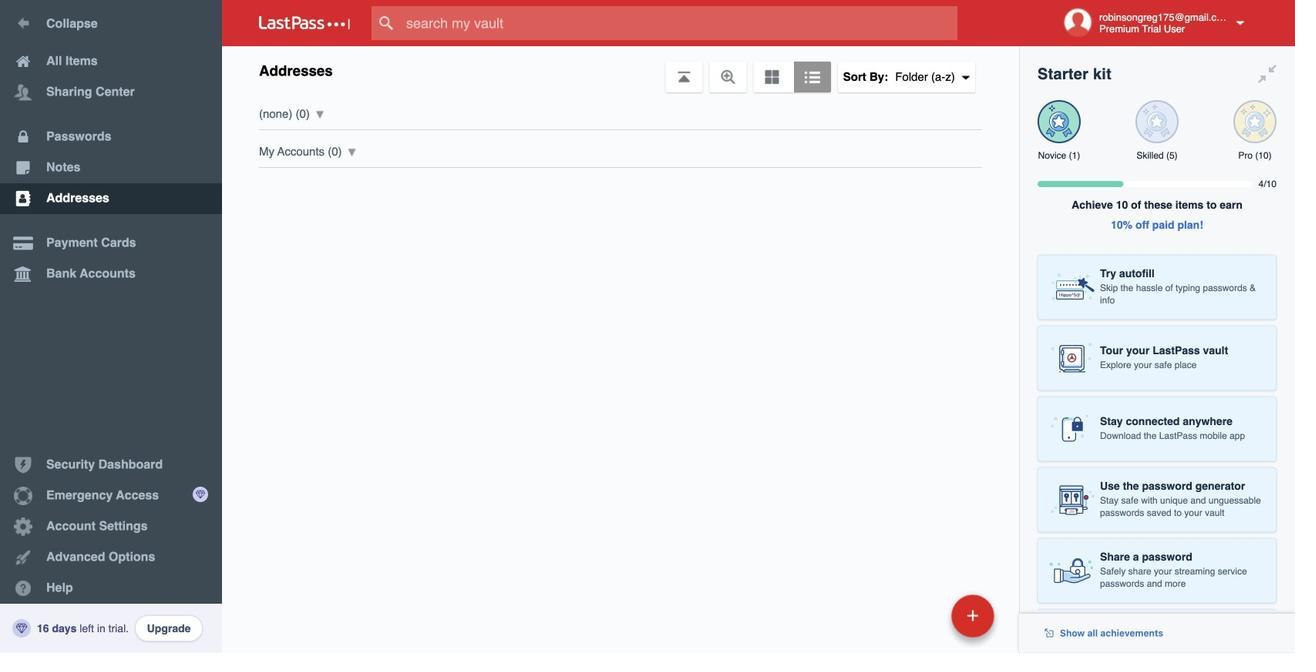 Task type: locate. For each thing, give the bounding box(es) containing it.
new item navigation
[[845, 590, 1004, 654]]

Search search field
[[372, 6, 988, 40]]

main navigation navigation
[[0, 0, 222, 654]]

new item element
[[845, 594, 1000, 638]]

search my vault text field
[[372, 6, 988, 40]]



Task type: describe. For each thing, give the bounding box(es) containing it.
lastpass image
[[259, 16, 350, 30]]

vault options navigation
[[222, 46, 1019, 93]]



